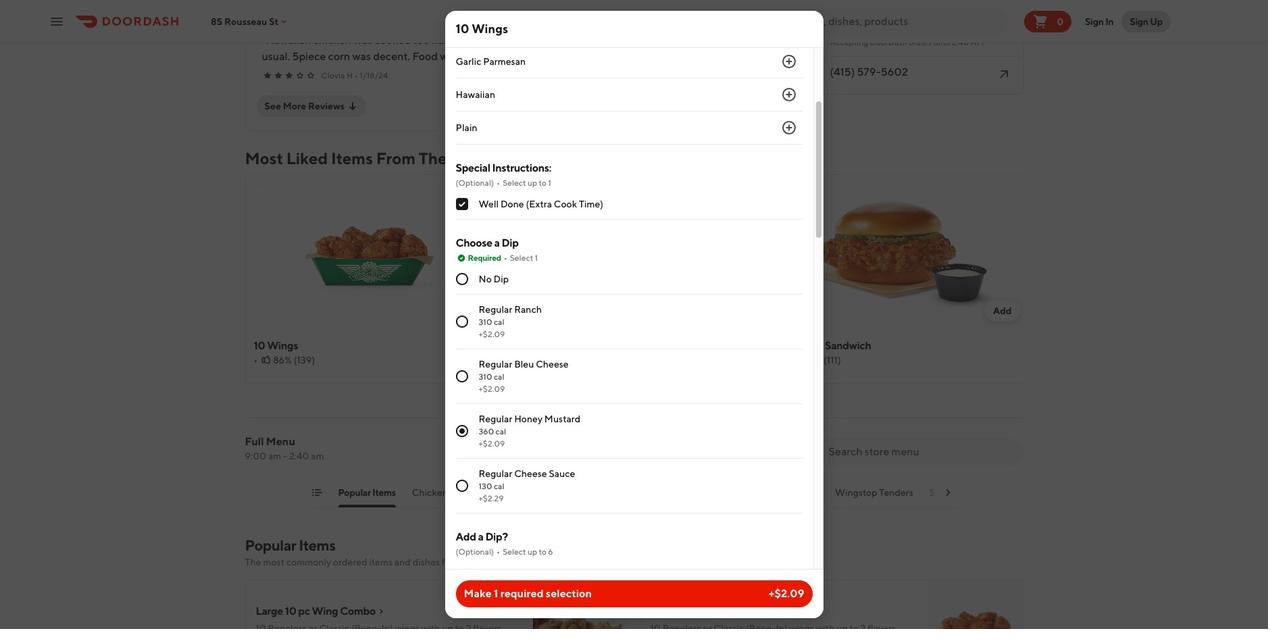 Task type: locate. For each thing, give the bounding box(es) containing it.
2 horizontal spatial chicken
[[784, 339, 823, 352]]

(144)
[[558, 355, 580, 366]]

0 horizontal spatial sign
[[1086, 16, 1104, 27]]

the right from on the top left
[[419, 149, 447, 168]]

2 vertical spatial the
[[245, 557, 261, 568]]

0 vertical spatial 10 wings
[[456, 22, 508, 36]]

ranch inside 'add a dip?' group
[[514, 568, 542, 578]]

2 vertical spatial select
[[503, 547, 526, 557]]

select inside special instructions: (optional) • select up to 1
[[503, 178, 526, 188]]

increase quantity by 1 image for hawaiian
[[781, 87, 797, 103]]

0 horizontal spatial menu
[[266, 435, 295, 448]]

the inside popular items the most commonly ordered items and dishes from this store
[[245, 557, 261, 568]]

1 vertical spatial combo
[[340, 605, 376, 618]]

9:00
[[245, 451, 266, 462]]

to up 'well done (extra cook time)'
[[539, 178, 547, 188]]

sign left up on the top
[[1130, 16, 1149, 27]]

am left - on the left bottom of the page
[[268, 451, 281, 462]]

wings by the piece
[[734, 487, 819, 498]]

tenders
[[879, 487, 914, 498]]

chicken inside chicken sandwich 85% (111)
[[784, 339, 823, 352]]

+$2.29
[[479, 493, 504, 503]]

• right h
[[355, 70, 358, 80]]

most liked items from the menu heading
[[245, 147, 494, 169]]

10 wings
[[456, 22, 508, 36], [254, 339, 298, 352], [650, 605, 695, 618]]

popular up most
[[245, 537, 296, 554]]

a left dip?
[[478, 531, 484, 543]]

310
[[479, 317, 492, 327], [479, 372, 492, 382]]

2 sign from the left
[[1130, 16, 1149, 27]]

1 horizontal spatial sandwich
[[560, 339, 607, 352]]

chicken up 85% at the right bottom
[[784, 339, 823, 352]]

a inside 'add a dip? (optional) • select up to 6'
[[478, 531, 484, 543]]

sandwich up dip?
[[450, 487, 492, 498]]

85 rousseau st button
[[211, 16, 289, 27]]

select up regular ranch
[[503, 547, 526, 557]]

1 horizontal spatial the
[[419, 149, 447, 168]]

instructions:
[[492, 162, 552, 174]]

1 right make
[[494, 587, 498, 600]]

1 up 'well done (extra cook time)'
[[548, 178, 551, 188]]

cal
[[494, 317, 505, 327], [494, 372, 505, 382], [496, 426, 506, 437], [494, 481, 505, 491]]

0 horizontal spatial am
[[268, 451, 281, 462]]

1 sign from the left
[[1086, 16, 1104, 27]]

0 vertical spatial combo
[[609, 339, 644, 352]]

1 vertical spatial 10 wings
[[254, 339, 298, 352]]

None radio
[[456, 480, 468, 492]]

1 add button from the left
[[455, 300, 490, 322]]

add button for chicken sandwich
[[985, 300, 1020, 322]]

cal right 130
[[494, 481, 505, 491]]

0 vertical spatial menu
[[450, 149, 494, 168]]

chicken sandwich
[[412, 487, 492, 498]]

increase quantity by 1 image for garlic parmesan
[[781, 53, 797, 70]]

popular items
[[338, 487, 396, 498]]

10
[[456, 22, 469, 36], [254, 339, 265, 352], [285, 605, 296, 618], [650, 605, 662, 618]]

1 vertical spatial 310
[[479, 372, 492, 382]]

cheese right bleu
[[536, 359, 569, 370]]

2 add button from the left
[[985, 300, 1020, 322]]

regular inside the regular honey mustard 360 cal +$2.09
[[479, 414, 512, 424]]

10 inside 10 wings dialog
[[456, 22, 469, 36]]

cheese inside regular bleu cheese 310 cal +$2.09
[[536, 359, 569, 370]]

chicken for chicken sandwich 85% (111)
[[784, 339, 823, 352]]

1 vertical spatial select
[[510, 253, 533, 263]]

4 regular from the top
[[479, 468, 512, 479]]

am
[[268, 451, 281, 462], [311, 451, 324, 462]]

0 horizontal spatial 1
[[494, 587, 498, 600]]

from
[[442, 557, 462, 568]]

1 horizontal spatial 1
[[535, 253, 538, 263]]

1 horizontal spatial popular
[[338, 487, 371, 498]]

0 vertical spatial a
[[494, 237, 500, 249]]

0 vertical spatial 1
[[548, 178, 551, 188]]

0 vertical spatial the
[[419, 149, 447, 168]]

the left most
[[245, 557, 261, 568]]

the inside heading
[[419, 149, 447, 168]]

• right required
[[504, 253, 507, 263]]

(optional) inside special instructions: (optional) • select up to 1
[[456, 178, 494, 188]]

2:40 inside open accepting doordash orders until 2:40 am
[[952, 37, 969, 47]]

2 ranch from the top
[[514, 568, 542, 578]]

0 vertical spatial cheese
[[536, 359, 569, 370]]

items up popular items the most commonly ordered items and dishes from this store
[[373, 487, 396, 498]]

chicken inside button
[[412, 487, 448, 498]]

Well Done (Extra Cook Time) checkbox
[[456, 198, 468, 210]]

items up commonly
[[299, 537, 336, 554]]

pc
[[298, 605, 310, 618]]

regular for regular ranch
[[479, 304, 512, 315]]

(111)
[[824, 355, 841, 366]]

to
[[539, 178, 547, 188], [539, 547, 547, 557]]

a inside group
[[494, 237, 500, 249]]

up down 'instructions:'
[[528, 178, 537, 188]]

items
[[369, 557, 393, 568]]

group
[[456, 0, 803, 145]]

sides
[[930, 487, 953, 498]]

ranch down '• select 1'
[[514, 304, 542, 315]]

regular up make
[[479, 568, 512, 578]]

0 vertical spatial 310
[[479, 317, 492, 327]]

1 vertical spatial to
[[539, 547, 547, 557]]

dip right no
[[494, 274, 509, 285]]

0 horizontal spatial add button
[[455, 300, 490, 322]]

increase quantity by 1 image up increase quantity by 1 image
[[781, 87, 797, 103]]

1 vertical spatial 2:40
[[289, 451, 309, 462]]

special
[[456, 162, 490, 174]]

0 horizontal spatial sandwich
[[450, 487, 492, 498]]

cal for bleu
[[494, 372, 505, 382]]

popular for popular items the most commonly ordered items and dishes from this store
[[245, 537, 296, 554]]

chicken for chicken sandwich combo
[[519, 339, 558, 352]]

2 310 from the top
[[479, 372, 492, 382]]

more
[[283, 101, 306, 112]]

increase quantity by 1 image left (415)
[[781, 53, 797, 70]]

0 vertical spatial up
[[528, 178, 537, 188]]

the inside button
[[777, 487, 793, 498]]

0 horizontal spatial a
[[478, 531, 484, 543]]

0 vertical spatial (optional)
[[456, 178, 494, 188]]

parmesan
[[483, 56, 526, 67]]

1 horizontal spatial 10 wings
[[456, 22, 508, 36]]

310 up 360
[[479, 372, 492, 382]]

add
[[464, 305, 482, 316], [993, 305, 1012, 316], [456, 531, 476, 543]]

select
[[503, 178, 526, 188], [510, 253, 533, 263], [503, 547, 526, 557]]

selection
[[546, 587, 592, 600]]

5 regular from the top
[[479, 568, 512, 578]]

dip up '• select 1'
[[502, 237, 519, 249]]

sandwich inside chicken sandwich 85% (111)
[[825, 339, 872, 352]]

2 vertical spatial 10 wings
[[650, 605, 695, 618]]

regular for regular honey mustard
[[479, 414, 512, 424]]

chicken up 79% at bottom
[[519, 339, 558, 352]]

regular inside 'regular cheese sauce 130 cal +$2.29'
[[479, 468, 512, 479]]

cal inside the regular honey mustard 360 cal +$2.09
[[496, 426, 506, 437]]

combo
[[609, 339, 644, 352], [340, 605, 376, 618]]

1 vertical spatial up
[[528, 547, 537, 557]]

to inside 'add a dip? (optional) • select up to 6'
[[539, 547, 547, 557]]

0 horizontal spatial 2:40
[[289, 451, 309, 462]]

done
[[501, 199, 524, 210]]

1 vertical spatial popular
[[245, 537, 296, 554]]

0 horizontal spatial popular
[[245, 537, 296, 554]]

regular up 360
[[479, 414, 512, 424]]

see more reviews button
[[256, 95, 366, 117]]

menu up - on the left bottom of the page
[[266, 435, 295, 448]]

well
[[479, 199, 499, 210]]

2 horizontal spatial 1
[[548, 178, 551, 188]]

1 horizontal spatial a
[[494, 237, 500, 249]]

1 vertical spatial a
[[478, 531, 484, 543]]

• inside special instructions: (optional) • select up to 1
[[497, 178, 500, 188]]

sandwich
[[560, 339, 607, 352], [825, 339, 872, 352], [450, 487, 492, 498]]

regular left bleu
[[479, 359, 512, 370]]

regular down no dip
[[479, 304, 512, 315]]

2:40 right - on the left bottom of the page
[[289, 451, 309, 462]]

select inside 'add a dip? (optional) • select up to 6'
[[503, 547, 526, 557]]

0 vertical spatial popular
[[338, 487, 371, 498]]

select down 'instructions:'
[[503, 178, 526, 188]]

wingstop
[[835, 487, 878, 498]]

liked
[[286, 149, 328, 168]]

honey
[[514, 414, 543, 424]]

•
[[355, 70, 358, 80], [497, 178, 500, 188], [504, 253, 507, 263], [254, 355, 258, 366], [519, 355, 523, 366], [497, 547, 500, 557]]

No Dip radio
[[456, 273, 468, 285]]

1 up from the top
[[528, 178, 537, 188]]

see more reviews
[[265, 101, 345, 112]]

310 inside regular ranch 310 cal +$2.09
[[479, 317, 492, 327]]

ranch up make 1 required selection on the bottom left of the page
[[514, 568, 542, 578]]

pepper
[[488, 23, 519, 34]]

2 regular from the top
[[479, 359, 512, 370]]

360
[[479, 426, 494, 437]]

85
[[211, 16, 223, 27]]

hawaiian
[[456, 89, 495, 100]]

2 up from the top
[[528, 547, 537, 557]]

menu down plain
[[450, 149, 494, 168]]

(optional) down special at the top left of page
[[456, 178, 494, 188]]

sandwich up (111)
[[825, 339, 872, 352]]

cal inside regular bleu cheese 310 cal +$2.09
[[494, 372, 505, 382]]

select right required
[[510, 253, 533, 263]]

1 horizontal spatial add button
[[985, 300, 1020, 322]]

sign left in
[[1086, 16, 1104, 27]]

special instructions: group
[[456, 161, 803, 220]]

regular inside regular ranch 310 cal +$2.09
[[479, 304, 512, 315]]

1 ranch from the top
[[514, 304, 542, 315]]

full
[[245, 435, 264, 448]]

1 horizontal spatial chicken
[[519, 339, 558, 352]]

popular inside popular items the most commonly ordered items and dishes from this store
[[245, 537, 296, 554]]

1 vertical spatial menu
[[266, 435, 295, 448]]

0 vertical spatial increase quantity by 1 image
[[781, 53, 797, 70]]

0 horizontal spatial 10 wings
[[254, 339, 298, 352]]

1 to from the top
[[539, 178, 547, 188]]

open
[[830, 22, 858, 35]]

2 horizontal spatial 10 wings
[[650, 605, 695, 618]]

wings inside button
[[734, 487, 762, 498]]

1 horizontal spatial menu
[[450, 149, 494, 168]]

0 vertical spatial items
[[331, 149, 373, 168]]

1 horizontal spatial sign
[[1130, 16, 1149, 27]]

popular
[[338, 487, 371, 498], [245, 537, 296, 554]]

increase quantity by 1 image
[[781, 53, 797, 70], [781, 87, 797, 103]]

chicken for chicken sandwich
[[412, 487, 448, 498]]

0 vertical spatial 2:40
[[952, 37, 969, 47]]

items
[[331, 149, 373, 168], [373, 487, 396, 498], [299, 537, 336, 554]]

the
[[419, 149, 447, 168], [777, 487, 793, 498], [245, 557, 261, 568]]

(optional) down dip?
[[456, 547, 494, 557]]

• up well
[[497, 178, 500, 188]]

0 vertical spatial ranch
[[514, 304, 542, 315]]

1 vertical spatial the
[[777, 487, 793, 498]]

None radio
[[456, 316, 468, 328], [456, 370, 468, 383], [456, 425, 468, 437], [456, 316, 468, 328], [456, 370, 468, 383], [456, 425, 468, 437]]

0 vertical spatial to
[[539, 178, 547, 188]]

310 down no
[[479, 317, 492, 327]]

1 vertical spatial items
[[373, 487, 396, 498]]

cal down no dip
[[494, 317, 505, 327]]

1 vertical spatial dip
[[494, 274, 509, 285]]

• select 1
[[504, 253, 538, 263]]

0 horizontal spatial the
[[245, 557, 261, 568]]

85%
[[803, 355, 822, 366]]

sign up
[[1130, 16, 1163, 27]]

5602
[[881, 66, 908, 78]]

0 vertical spatial select
[[503, 178, 526, 188]]

to inside special instructions: (optional) • select up to 1
[[539, 178, 547, 188]]

1 vertical spatial (optional)
[[456, 547, 494, 557]]

0 horizontal spatial chicken
[[412, 487, 448, 498]]

am right - on the left bottom of the page
[[311, 451, 324, 462]]

items left from on the top left
[[331, 149, 373, 168]]

add inside 'add a dip? (optional) • select up to 6'
[[456, 531, 476, 543]]

the for by
[[777, 487, 793, 498]]

expand store hours image
[[996, 27, 1012, 43]]

1 (optional) from the top
[[456, 178, 494, 188]]

1 vertical spatial increase quantity by 1 image
[[781, 87, 797, 103]]

mustard
[[545, 414, 581, 424]]

+$2.09
[[479, 329, 505, 339], [479, 384, 505, 394], [479, 439, 505, 449], [769, 587, 805, 600]]

by
[[763, 487, 775, 498]]

open menu image
[[49, 13, 65, 29]]

regular inside regular bleu cheese 310 cal +$2.09
[[479, 359, 512, 370]]

popular up popular items the most commonly ordered items and dishes from this store
[[338, 487, 371, 498]]

1 inside choose a dip group
[[535, 253, 538, 263]]

doordash
[[870, 37, 907, 47]]

2:40 left "am"
[[952, 37, 969, 47]]

lemon
[[456, 23, 486, 34]]

3 regular from the top
[[479, 414, 512, 424]]

2 (optional) from the top
[[456, 547, 494, 557]]

items inside popular items the most commonly ordered items and dishes from this store
[[299, 537, 336, 554]]

garlic parmesan
[[456, 56, 526, 67]]

up left 6 on the bottom left
[[528, 547, 537, 557]]

popular for popular items
[[338, 487, 371, 498]]

1 regular from the top
[[479, 304, 512, 315]]

1 right required
[[535, 253, 538, 263]]

time)
[[579, 199, 604, 210]]

sandwich for combo
[[560, 339, 607, 352]]

1 horizontal spatial 2:40
[[952, 37, 969, 47]]

add for chicken sandwich
[[993, 305, 1012, 316]]

1 vertical spatial 1
[[535, 253, 538, 263]]

2:40 inside full menu 9:00 am - 2:40 am
[[289, 451, 309, 462]]

the right the "by"
[[777, 487, 793, 498]]

• down dip?
[[497, 547, 500, 557]]

1 vertical spatial ranch
[[514, 568, 542, 578]]

1 vertical spatial cheese
[[514, 468, 547, 479]]

accepting
[[830, 37, 869, 47]]

group containing lemon pepper
[[456, 0, 803, 145]]

cal right 360
[[496, 426, 506, 437]]

• inside choose a dip group
[[504, 253, 507, 263]]

menu inside heading
[[450, 149, 494, 168]]

chicken left 130
[[412, 487, 448, 498]]

1 increase quantity by 1 image from the top
[[781, 53, 797, 70]]

1 horizontal spatial am
[[311, 451, 324, 462]]

regular cheese sauce 130 cal +$2.29
[[479, 468, 575, 503]]

2 increase quantity by 1 image from the top
[[781, 87, 797, 103]]

1 310 from the top
[[479, 317, 492, 327]]

to left 6 on the bottom left
[[539, 547, 547, 557]]

sign in
[[1086, 16, 1114, 27]]

regular for regular bleu cheese
[[479, 359, 512, 370]]

ranch inside regular ranch 310 cal +$2.09
[[514, 304, 542, 315]]

2 to from the top
[[539, 547, 547, 557]]

choose
[[456, 237, 492, 249]]

cal inside 'regular cheese sauce 130 cal +$2.29'
[[494, 481, 505, 491]]

+$2.09 inside regular ranch 310 cal +$2.09
[[479, 329, 505, 339]]

2 horizontal spatial the
[[777, 487, 793, 498]]

most
[[245, 149, 283, 168]]

2 vertical spatial items
[[299, 537, 336, 554]]

regular ranch 310 cal +$2.09
[[479, 304, 542, 339]]

a up required
[[494, 237, 500, 249]]

special instructions: (optional) • select up to 1
[[456, 162, 552, 188]]

sandwich up (144)
[[560, 339, 607, 352]]

• left 86%
[[254, 355, 258, 366]]

0 vertical spatial dip
[[502, 237, 519, 249]]

chicken
[[519, 339, 558, 352], [784, 339, 823, 352], [412, 487, 448, 498]]

2 vertical spatial 1
[[494, 587, 498, 600]]

the for items
[[245, 557, 261, 568]]

regular up 130
[[479, 468, 512, 479]]

sign for sign in
[[1086, 16, 1104, 27]]

cal down regular ranch 310 cal +$2.09
[[494, 372, 505, 382]]

regular
[[479, 304, 512, 315], [479, 359, 512, 370], [479, 414, 512, 424], [479, 468, 512, 479], [479, 568, 512, 578]]

most
[[263, 557, 284, 568]]

2 horizontal spatial sandwich
[[825, 339, 872, 352]]

cheese up specials
[[514, 468, 547, 479]]

sign for sign up
[[1130, 16, 1149, 27]]



Task type: describe. For each thing, give the bounding box(es) containing it.
reviews
[[308, 101, 345, 112]]

(139)
[[294, 355, 315, 366]]

open accepting doordash orders until 2:40 am
[[830, 22, 984, 47]]

dishes
[[413, 557, 440, 568]]

regular honey mustard 360 cal +$2.09
[[479, 414, 581, 449]]

2:40 for menu
[[289, 451, 309, 462]]

add button for 10 wings
[[455, 300, 490, 322]]

clovia
[[321, 70, 345, 80]]

cal for cheese
[[494, 481, 505, 491]]

see
[[265, 101, 281, 112]]

am
[[971, 37, 984, 47]]

0 button
[[1025, 10, 1072, 32]]

sides button
[[930, 486, 953, 508]]

this
[[464, 557, 480, 568]]

no dip
[[479, 274, 509, 285]]

"
[[262, 34, 266, 47]]

regular ranch
[[479, 568, 542, 578]]

0 horizontal spatial combo
[[340, 605, 376, 618]]

until
[[934, 37, 951, 47]]

sandwich inside button
[[450, 487, 492, 498]]

large 10 pc wing combo
[[256, 605, 376, 618]]

rousseau
[[224, 16, 267, 27]]

ranch for regular ranch 310 cal +$2.09
[[514, 304, 542, 315]]

full menu 9:00 am - 2:40 am
[[245, 435, 324, 462]]

2 am from the left
[[311, 451, 324, 462]]

cal for honey
[[496, 426, 506, 437]]

579-
[[857, 66, 881, 78]]

items for popular items the most commonly ordered items and dishes from this store
[[299, 537, 336, 554]]

plain
[[456, 122, 478, 133]]

select inside choose a dip group
[[510, 253, 533, 263]]

wing
[[312, 605, 338, 618]]

items for popular items
[[373, 487, 396, 498]]

sign up link
[[1122, 10, 1171, 32]]

cal inside regular ranch 310 cal +$2.09
[[494, 317, 505, 327]]

required
[[468, 253, 501, 263]]

a for choose
[[494, 237, 500, 249]]

10 wings image
[[928, 580, 1024, 629]]

+$2.09 inside regular bleu cheese 310 cal +$2.09
[[479, 384, 505, 394]]

add a dip? group
[[456, 530, 803, 629]]

add a dip? (optional) • select up to 6
[[456, 531, 553, 557]]

commonly
[[286, 557, 331, 568]]

(extra
[[526, 199, 552, 210]]

79%
[[538, 355, 556, 366]]

310 inside regular bleu cheese 310 cal +$2.09
[[479, 372, 492, 382]]

add for 10 wings
[[464, 305, 482, 316]]

items inside heading
[[331, 149, 373, 168]]

ordered
[[333, 557, 367, 568]]

up inside 'add a dip? (optional) • select up to 6'
[[528, 547, 537, 557]]

cook
[[554, 199, 577, 210]]

scroll menu navigation right image
[[942, 487, 953, 498]]

wingstop tenders
[[835, 487, 914, 498]]

increase quantity by 1 image
[[781, 120, 797, 136]]

wings by the piece button
[[734, 486, 819, 508]]

sandwich for 85%
[[825, 339, 872, 352]]

wingstop tenders button
[[835, 486, 914, 508]]

make
[[464, 587, 492, 600]]

orders
[[909, 37, 932, 47]]

chicken sandwich button
[[412, 486, 492, 508]]

6
[[548, 547, 553, 557]]

h
[[347, 70, 353, 80]]

130
[[479, 481, 492, 491]]

choose a dip
[[456, 237, 519, 249]]

1 am from the left
[[268, 451, 281, 462]]

Item Search search field
[[829, 445, 1013, 460]]

a for add
[[478, 531, 484, 543]]

chicken sandwich 85% (111)
[[784, 339, 872, 366]]

specials
[[508, 487, 543, 498]]

-
[[283, 451, 287, 462]]

most liked items from the menu
[[245, 149, 494, 168]]

menu inside full menu 9:00 am - 2:40 am
[[266, 435, 295, 448]]

(optional) inside 'add a dip? (optional) • select up to 6'
[[456, 547, 494, 557]]

and
[[395, 557, 411, 568]]

regular bleu cheese 310 cal +$2.09
[[479, 359, 569, 394]]

large 10 pc wing combo image
[[533, 580, 629, 629]]

popular items the most commonly ordered items and dishes from this store
[[245, 537, 503, 568]]

0
[[1057, 16, 1064, 27]]

lemon pepper
[[456, 23, 519, 34]]

cheese inside 'regular cheese sauce 130 cal +$2.29'
[[514, 468, 547, 479]]

+$2.09 inside the regular honey mustard 360 cal +$2.09
[[479, 439, 505, 449]]

choose a dip group
[[456, 236, 803, 514]]

sign in link
[[1077, 8, 1122, 35]]

regular inside 'add a dip?' group
[[479, 568, 512, 578]]

piece
[[795, 487, 819, 498]]

10 wings dialog
[[445, 0, 823, 629]]

make 1 required selection
[[464, 587, 592, 600]]

sauce
[[549, 468, 575, 479]]

regular for regular cheese sauce
[[479, 468, 512, 479]]

• left 79% at bottom
[[519, 355, 523, 366]]

well done (extra cook time)
[[479, 199, 604, 210]]

1/18/24
[[360, 70, 388, 80]]

1 inside special instructions: (optional) • select up to 1
[[548, 178, 551, 188]]

st
[[269, 16, 279, 27]]

garlic
[[456, 56, 482, 67]]

(415)
[[830, 66, 855, 78]]

chicken sandwich combo
[[519, 339, 644, 352]]

1 horizontal spatial combo
[[609, 339, 644, 352]]

ranch for regular ranch
[[514, 568, 542, 578]]

none radio inside choose a dip group
[[456, 480, 468, 492]]

• inside 'add a dip? (optional) • select up to 6'
[[497, 547, 500, 557]]

wings inside dialog
[[472, 22, 508, 36]]

86%
[[273, 355, 292, 366]]

in
[[1106, 16, 1114, 27]]

2:40 for accepting
[[952, 37, 969, 47]]

from
[[376, 149, 416, 168]]

clovia h • 1/18/24
[[321, 70, 388, 80]]

up
[[1150, 16, 1163, 27]]

86% (139)
[[273, 355, 315, 366]]

call restaurant image
[[996, 66, 1012, 82]]

dip?
[[486, 531, 508, 543]]

bleu
[[514, 359, 534, 370]]

up inside special instructions: (optional) • select up to 1
[[528, 178, 537, 188]]

10 wings inside dialog
[[456, 22, 508, 36]]

required
[[501, 587, 544, 600]]



Task type: vqa. For each thing, say whether or not it's contained in the screenshot.
Sign
yes



